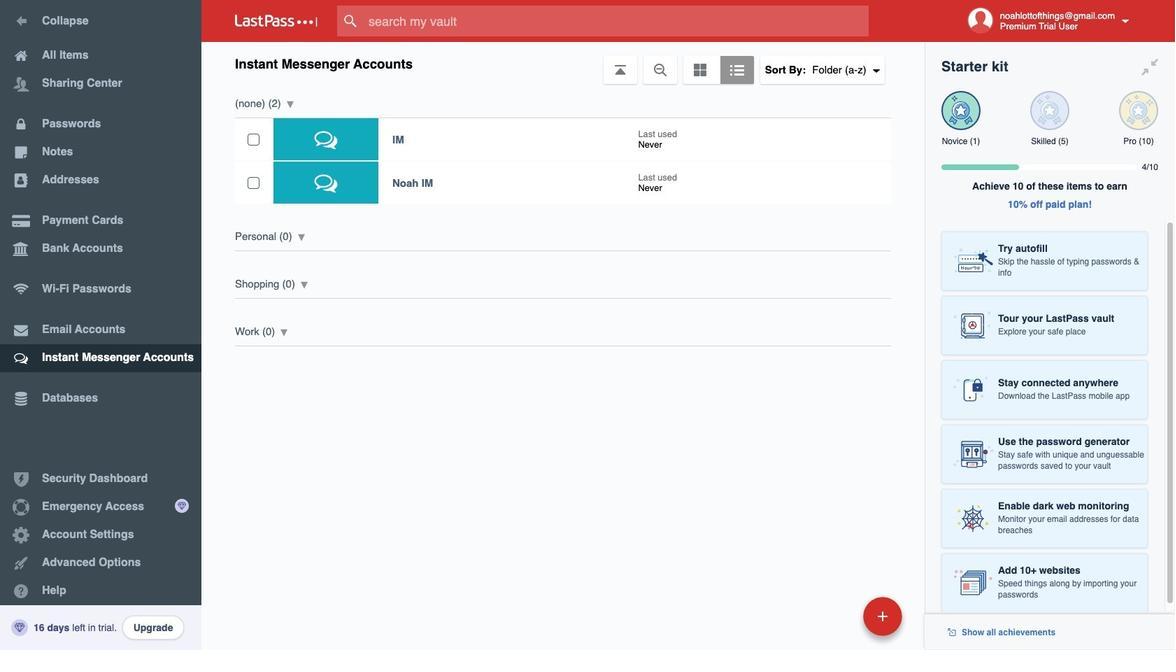 Task type: describe. For each thing, give the bounding box(es) containing it.
vault options navigation
[[202, 42, 925, 84]]

lastpass image
[[235, 15, 318, 27]]

search my vault text field
[[337, 6, 896, 36]]



Task type: vqa. For each thing, say whether or not it's contained in the screenshot.
text field
no



Task type: locate. For each thing, give the bounding box(es) containing it.
new item element
[[767, 596, 907, 636]]

main navigation navigation
[[0, 0, 202, 650]]

Search search field
[[337, 6, 896, 36]]

new item navigation
[[767, 593, 911, 650]]



